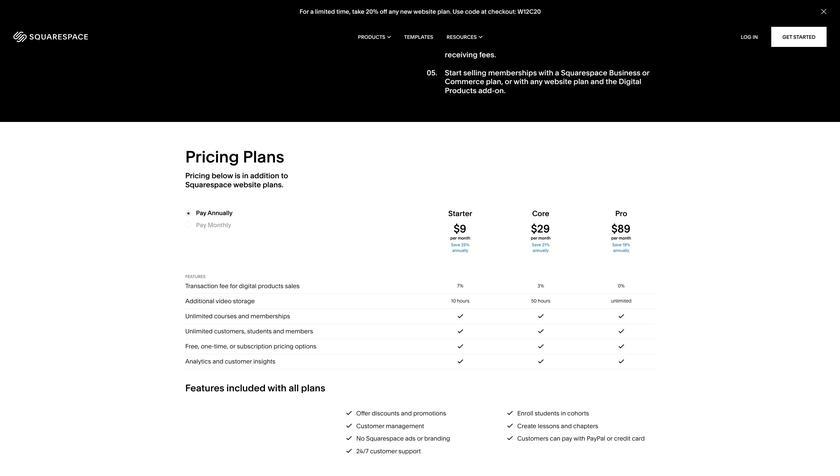 Task type: locate. For each thing, give the bounding box(es) containing it.
month inside "per month save 21% annually"
[[538, 236, 551, 241]]

1 annually from the left
[[452, 248, 468, 253]]

0 vertical spatial pricing
[[185, 147, 239, 167]]

1 vertical spatial applies to pro plan image
[[619, 329, 624, 334]]

0 horizontal spatial any
[[389, 8, 399, 15]]

create lessons and chapters
[[517, 423, 598, 430]]

1 features from the top
[[185, 274, 206, 279]]

squarespace logo image
[[13, 32, 88, 42]]

or right digital
[[642, 68, 650, 78]]

so
[[566, 42, 575, 51]]

sales
[[285, 282, 300, 290]]

in up 'create lessons and chapters'
[[561, 410, 566, 418]]

10
[[451, 298, 456, 304]]

2 horizontal spatial per
[[611, 236, 618, 241]]

1 applies to core plan image from the top
[[538, 329, 544, 334]]

0 horizontal spatial a
[[310, 8, 314, 15]]

2 pricing from the top
[[185, 171, 210, 181]]

0 vertical spatial pay
[[196, 209, 206, 217]]

management
[[386, 423, 424, 430]]

0 horizontal spatial can
[[550, 435, 561, 443]]

pricing left the below
[[185, 171, 210, 181]]

time, down customers,
[[214, 343, 228, 351]]

3 month from the left
[[619, 236, 631, 241]]

annually down the 19%
[[613, 248, 629, 253]]

products inside start selling memberships with a squarespace business or commerce plan, or with any website plan and the digital products add-on.
[[445, 86, 477, 95]]

features down analytics
[[185, 383, 224, 394]]

you inside connect your preferred processor so you can start receiving fees.
[[576, 42, 589, 51]]

hours right 50
[[538, 298, 551, 304]]

1 applies to pro plan image from the top
[[619, 314, 624, 319]]

1 horizontal spatial in
[[561, 410, 566, 418]]

landing
[[548, 15, 574, 24]]

0 horizontal spatial in
[[242, 171, 249, 181]]

1 horizontal spatial per
[[531, 236, 537, 241]]

0 vertical spatial you
[[511, 23, 524, 32]]

per
[[450, 236, 457, 241], [531, 236, 537, 241], [611, 236, 618, 241]]

squarespace up pay annually
[[185, 180, 232, 189]]

save left 25%
[[451, 243, 460, 248]]

or right plan,
[[505, 77, 512, 86]]

no
[[356, 435, 365, 443]]

1 vertical spatial memberships
[[251, 313, 290, 320]]

code
[[465, 8, 480, 15]]

any
[[389, 8, 399, 15], [530, 77, 543, 86]]

2 annually from the left
[[533, 248, 549, 253]]

per for $89
[[611, 236, 618, 241]]

features up transaction
[[185, 274, 206, 279]]

details
[[445, 23, 468, 32]]

preferred
[[494, 42, 527, 51]]

save left the 19%
[[612, 243, 622, 248]]

you inside customize your membership landing and sign-up page with details about what you offer.
[[511, 23, 524, 32]]

2 vertical spatial squarespace
[[366, 435, 404, 443]]

the
[[606, 77, 617, 86]]

paypal
[[587, 435, 605, 443]]

can left start
[[591, 42, 604, 51]]

included
[[227, 383, 266, 394]]

in inside pricing below is in addition to squarespace website plans.
[[242, 171, 249, 181]]

1 horizontal spatial any
[[530, 77, 543, 86]]

1 horizontal spatial save
[[532, 243, 541, 248]]

2 save from the left
[[532, 243, 541, 248]]

customer management
[[356, 423, 424, 430]]

pricing up the below
[[185, 147, 239, 167]]

0 horizontal spatial squarespace
[[185, 180, 232, 189]]

per for $9
[[450, 236, 457, 241]]

squarespace down so
[[561, 68, 607, 78]]

1 vertical spatial pricing
[[185, 171, 210, 181]]

save for $9
[[451, 243, 460, 248]]

offer.
[[526, 23, 543, 32]]

1 month from the left
[[458, 236, 470, 241]]

unlimited down additional on the bottom left of the page
[[185, 313, 213, 320]]

50 hours
[[531, 298, 551, 304]]

selling
[[464, 68, 487, 78]]

0 vertical spatial your
[[484, 15, 500, 24]]

pricing below is in addition to squarespace website plans.
[[185, 171, 288, 189]]

0 vertical spatial in
[[242, 171, 249, 181]]

memberships up unlimited customers, students and members
[[251, 313, 290, 320]]

0 horizontal spatial website
[[233, 180, 261, 189]]

products down "start"
[[445, 86, 477, 95]]

month up 25%
[[458, 236, 470, 241]]

3 applies to starter plan image from the top
[[458, 345, 463, 349]]

pay
[[196, 209, 206, 217], [196, 221, 206, 229]]

2 horizontal spatial squarespace
[[561, 68, 607, 78]]

applies to core plan image
[[538, 329, 544, 334], [538, 345, 544, 349], [538, 360, 544, 364]]

applies to pro plan image up applies to pro plan image
[[619, 329, 624, 334]]

0 vertical spatial applies to core plan image
[[538, 329, 544, 334]]

applies to starter plan image for unlimited courses and memberships
[[458, 314, 463, 319]]

per down $12
[[450, 236, 457, 241]]

and up pricing at bottom left
[[273, 328, 284, 335]]

applies to pro plan image down applies to pro plan image
[[619, 360, 624, 364]]

21%
[[542, 243, 550, 248]]

new
[[400, 8, 412, 15]]

annually inside the 'per month save 25% annually'
[[452, 248, 468, 253]]

all
[[289, 383, 299, 394]]

unlimited courses and memberships
[[185, 313, 290, 320]]

month up 21%
[[538, 236, 551, 241]]

annually down 21%
[[533, 248, 549, 253]]

additional
[[185, 298, 214, 305]]

per inside per month save 19% annually
[[611, 236, 618, 241]]

promotions
[[413, 410, 446, 418]]

per month save 25% annually
[[450, 236, 470, 253]]

month for $9
[[458, 236, 470, 241]]

products
[[358, 34, 385, 40], [445, 86, 477, 95]]

with right page
[[639, 15, 654, 24]]

save left 21%
[[532, 243, 541, 248]]

customer down free, one-time, or subscription pricing options
[[225, 358, 252, 366]]

students up subscription
[[247, 328, 272, 335]]

time, left take
[[336, 8, 351, 15]]

resources button
[[447, 23, 482, 50]]

2 unlimited from the top
[[185, 328, 213, 335]]

0 vertical spatial students
[[247, 328, 272, 335]]

month inside the 'per month save 25% annually'
[[458, 236, 470, 241]]

or up analytics and customer insights
[[230, 343, 235, 351]]

products button
[[358, 23, 391, 50]]

0 vertical spatial products
[[358, 34, 385, 40]]

2 horizontal spatial annually
[[613, 248, 629, 253]]

1 unlimited from the top
[[185, 313, 213, 320]]

pricing
[[185, 147, 239, 167], [185, 171, 210, 181]]

pay up the pay monthly button
[[196, 209, 206, 217]]

0 vertical spatial unlimited
[[185, 313, 213, 320]]

can inside connect your preferred processor so you can start receiving fees.
[[591, 42, 604, 51]]

memberships inside start selling memberships with a squarespace business or commerce plan, or with any website plan and the digital products add-on.
[[488, 68, 537, 78]]

3 per from the left
[[611, 236, 618, 241]]

analytics and customer insights
[[185, 358, 275, 366]]

courses
[[214, 313, 237, 320]]

1 vertical spatial website
[[544, 77, 572, 86]]

offer discounts and promotions
[[356, 410, 446, 418]]

2 pay from the top
[[196, 221, 206, 229]]

with left all
[[268, 383, 287, 394]]

below
[[212, 171, 233, 181]]

applies to starter plan image
[[458, 314, 463, 319], [458, 329, 463, 334], [458, 345, 463, 349], [458, 360, 463, 364]]

1 horizontal spatial annually
[[533, 248, 549, 253]]

a right for
[[310, 8, 314, 15]]

add-
[[478, 86, 495, 95]]

month inside per month save 19% annually
[[619, 236, 631, 241]]

save inside per month save 19% annually
[[612, 243, 622, 248]]

2 vertical spatial applies to pro plan image
[[619, 360, 624, 364]]

squarespace up 24/7 customer support
[[366, 435, 404, 443]]

2 horizontal spatial save
[[612, 243, 622, 248]]

1 pricing from the top
[[185, 147, 239, 167]]

any down connect your preferred processor so you can start receiving fees.
[[530, 77, 543, 86]]

per down $89 on the right
[[611, 236, 618, 241]]

0 horizontal spatial annually
[[452, 248, 468, 253]]

19%
[[623, 243, 630, 248]]

2 horizontal spatial month
[[619, 236, 631, 241]]

unlimited up free,
[[185, 328, 213, 335]]

and left the
[[591, 77, 604, 86]]

save inside the 'per month save 25% annually'
[[451, 243, 460, 248]]

month for $29
[[538, 236, 551, 241]]

1 horizontal spatial hours
[[538, 298, 551, 304]]

1 vertical spatial in
[[561, 410, 566, 418]]

get started link
[[772, 27, 827, 47]]

annually inside per month save 19% annually
[[613, 248, 629, 253]]

annually
[[208, 209, 233, 217]]

2 horizontal spatial website
[[544, 77, 572, 86]]

0 horizontal spatial you
[[511, 23, 524, 32]]

0 horizontal spatial per
[[450, 236, 457, 241]]

25%
[[461, 243, 470, 248]]

website inside pricing below is in addition to squarespace website plans.
[[233, 180, 261, 189]]

1 vertical spatial you
[[576, 42, 589, 51]]

1 applies to starter plan image from the top
[[458, 314, 463, 319]]

1 vertical spatial squarespace
[[185, 180, 232, 189]]

1 horizontal spatial squarespace
[[366, 435, 404, 443]]

digital
[[619, 77, 642, 86]]

applies to pro plan image for unlimited customers, students and members
[[619, 329, 624, 334]]

students up lessons
[[535, 410, 559, 418]]

annually down 25%
[[452, 248, 468, 253]]

card
[[632, 435, 645, 443]]

1 vertical spatial time,
[[214, 343, 228, 351]]

fee
[[220, 282, 229, 290]]

save for $89
[[612, 243, 622, 248]]

1 horizontal spatial memberships
[[488, 68, 537, 78]]

1 horizontal spatial you
[[576, 42, 589, 51]]

3 annually from the left
[[613, 248, 629, 253]]

3 save from the left
[[612, 243, 622, 248]]

log             in link
[[741, 34, 758, 40]]

0 vertical spatial features
[[185, 274, 206, 279]]

memberships up on.
[[488, 68, 537, 78]]

pay for pay annually
[[196, 209, 206, 217]]

applies to pro plan image
[[619, 314, 624, 319], [619, 329, 624, 334], [619, 360, 624, 364]]

0 horizontal spatial memberships
[[251, 313, 290, 320]]

pay down pay annually
[[196, 221, 206, 229]]

can left pay
[[550, 435, 561, 443]]

pay inside button
[[196, 209, 206, 217]]

for
[[299, 8, 309, 15]]

your inside customize your membership landing and sign-up page with details about what you offer.
[[484, 15, 500, 24]]

2 month from the left
[[538, 236, 551, 241]]

annually inside "per month save 21% annually"
[[533, 248, 549, 253]]

products down 20%
[[358, 34, 385, 40]]

applies to pro plan image down unlimited
[[619, 314, 624, 319]]

and left sign-
[[576, 15, 589, 24]]

2 vertical spatial website
[[233, 180, 261, 189]]

1 vertical spatial customer
[[370, 448, 397, 456]]

annually
[[452, 248, 468, 253], [533, 248, 549, 253], [613, 248, 629, 253]]

log
[[741, 34, 752, 40]]

about
[[470, 23, 491, 32]]

2 applies to pro plan image from the top
[[619, 329, 624, 334]]

applies to starter plan image for unlimited customers, students and members
[[458, 329, 463, 334]]

you right so
[[576, 42, 589, 51]]

up
[[609, 15, 618, 24]]

plan
[[574, 77, 589, 86]]

1 vertical spatial students
[[535, 410, 559, 418]]

0 horizontal spatial month
[[458, 236, 470, 241]]

month up the 19%
[[619, 236, 631, 241]]

20%
[[366, 8, 378, 15]]

0 horizontal spatial products
[[358, 34, 385, 40]]

4 applies to starter plan image from the top
[[458, 360, 463, 364]]

digital
[[239, 282, 257, 290]]

your down about
[[477, 42, 492, 51]]

0 vertical spatial customer
[[225, 358, 252, 366]]

1 horizontal spatial a
[[555, 68, 559, 78]]

1 horizontal spatial products
[[445, 86, 477, 95]]

customize your membership landing and sign-up page with details about what you offer.
[[445, 15, 654, 32]]

0 vertical spatial website
[[413, 8, 436, 15]]

1 vertical spatial features
[[185, 383, 224, 394]]

your right code
[[484, 15, 500, 24]]

1 vertical spatial unlimited
[[185, 328, 213, 335]]

1 save from the left
[[451, 243, 460, 248]]

1 vertical spatial can
[[550, 435, 561, 443]]

1 horizontal spatial month
[[538, 236, 551, 241]]

on.
[[495, 86, 506, 95]]

unlimited for unlimited customers, students and members
[[185, 328, 213, 335]]

0 vertical spatial any
[[389, 8, 399, 15]]

offer
[[356, 410, 370, 418]]

2 hours from the left
[[538, 298, 551, 304]]

2 applies to starter plan image from the top
[[458, 329, 463, 334]]

0 vertical spatial memberships
[[488, 68, 537, 78]]

hours for 10 hours
[[457, 298, 470, 304]]

resources
[[447, 34, 477, 40]]

discounts
[[372, 410, 400, 418]]

per inside "per month save 21% annually"
[[531, 236, 537, 241]]

any right off
[[389, 8, 399, 15]]

2 features from the top
[[185, 383, 224, 394]]

start selling memberships with a squarespace business or commerce plan, or with any website plan and the digital products add-on.
[[445, 68, 650, 95]]

your inside connect your preferred processor so you can start receiving fees.
[[477, 42, 492, 51]]

1 horizontal spatial website
[[413, 8, 436, 15]]

plans.
[[263, 180, 284, 189]]

1 vertical spatial products
[[445, 86, 477, 95]]

get
[[783, 34, 792, 40]]

hours right 10
[[457, 298, 470, 304]]

website left plans.
[[233, 180, 261, 189]]

unlimited for unlimited courses and memberships
[[185, 313, 213, 320]]

0 vertical spatial can
[[591, 42, 604, 51]]

website right new
[[413, 8, 436, 15]]

$12
[[452, 223, 468, 236]]

you right what
[[511, 23, 524, 32]]

products inside button
[[358, 34, 385, 40]]

use
[[453, 8, 464, 15]]

annually for $9
[[452, 248, 468, 253]]

1 vertical spatial applies to core plan image
[[538, 345, 544, 349]]

templates
[[404, 34, 433, 40]]

2 applies to core plan image from the top
[[538, 345, 544, 349]]

1 pay from the top
[[196, 209, 206, 217]]

with
[[639, 15, 654, 24], [539, 68, 553, 78], [514, 77, 529, 86], [268, 383, 287, 394], [574, 435, 585, 443]]

support
[[399, 448, 421, 456]]

save inside "per month save 21% annually"
[[532, 243, 541, 248]]

website left plan on the top right of page
[[544, 77, 572, 86]]

0 horizontal spatial hours
[[457, 298, 470, 304]]

0 vertical spatial time,
[[336, 8, 351, 15]]

free, one-time, or subscription pricing options
[[185, 343, 316, 351]]

2 vertical spatial applies to core plan image
[[538, 360, 544, 364]]

2 per from the left
[[531, 236, 537, 241]]

1 per from the left
[[450, 236, 457, 241]]

1 horizontal spatial time,
[[336, 8, 351, 15]]

1 vertical spatial pay
[[196, 221, 206, 229]]

per down $29
[[531, 236, 537, 241]]

started
[[794, 34, 816, 40]]

0 vertical spatial applies to pro plan image
[[619, 314, 624, 319]]

a left plan on the top right of page
[[555, 68, 559, 78]]

3 applies to pro plan image from the top
[[619, 360, 624, 364]]

what
[[492, 23, 509, 32]]

hours
[[457, 298, 470, 304], [538, 298, 551, 304]]

0 horizontal spatial save
[[451, 243, 460, 248]]

1 hours from the left
[[457, 298, 470, 304]]

a
[[310, 8, 314, 15], [555, 68, 559, 78]]

1 vertical spatial a
[[555, 68, 559, 78]]

0 vertical spatial squarespace
[[561, 68, 607, 78]]

1 vertical spatial any
[[530, 77, 543, 86]]

per inside the 'per month save 25% annually'
[[450, 236, 457, 241]]

hours for 50 hours
[[538, 298, 551, 304]]

pricing inside pricing below is in addition to squarespace website plans.
[[185, 171, 210, 181]]

page
[[620, 15, 638, 24]]

customer right 24/7
[[370, 448, 397, 456]]

1 horizontal spatial can
[[591, 42, 604, 51]]

checkout:
[[488, 8, 516, 15]]

in right 'is'
[[242, 171, 249, 181]]

1 vertical spatial your
[[477, 42, 492, 51]]

and up pay
[[561, 423, 572, 430]]



Task type: describe. For each thing, give the bounding box(es) containing it.
connect your preferred processor so you can start receiving fees.
[[445, 42, 621, 59]]

24/7
[[356, 448, 369, 456]]

is
[[235, 171, 240, 181]]

or left the credit
[[607, 435, 613, 443]]

get started
[[783, 34, 816, 40]]

additional video storage
[[185, 298, 255, 305]]

10 hours
[[451, 298, 470, 304]]

with inside customize your membership landing and sign-up page with details about what you offer.
[[639, 15, 654, 24]]

$111
[[611, 223, 631, 236]]

24/7 customer support
[[356, 448, 421, 456]]

per for $29
[[531, 236, 537, 241]]

business
[[609, 68, 641, 78]]

in
[[753, 34, 758, 40]]

fees.
[[479, 50, 496, 59]]

ads
[[405, 435, 416, 443]]

products
[[258, 282, 284, 290]]

create
[[517, 423, 536, 430]]

0 horizontal spatial students
[[247, 328, 272, 335]]

pricing for pricing below is in addition to squarespace website plans.
[[185, 171, 210, 181]]

customer
[[356, 423, 384, 430]]

squarespace inside start selling memberships with a squarespace business or commerce plan, or with any website plan and the digital products add-on.
[[561, 68, 607, 78]]

applies to pro plan image for unlimited courses and memberships
[[619, 314, 624, 319]]

0 vertical spatial a
[[310, 8, 314, 15]]

monthly
[[208, 221, 231, 229]]

applies to pro plan image for analytics and customer insights
[[619, 360, 624, 364]]

pay for pay monthly
[[196, 221, 206, 229]]

members
[[286, 328, 313, 335]]

plan.
[[437, 8, 451, 15]]

with right pay
[[574, 435, 585, 443]]

one-
[[201, 343, 214, 351]]

annually for $29
[[533, 248, 549, 253]]

take
[[352, 8, 364, 15]]

or right ads
[[417, 435, 423, 443]]

and down storage
[[238, 313, 249, 320]]

video
[[216, 298, 232, 305]]

applies to core plan image
[[538, 314, 544, 319]]

transaction
[[185, 282, 218, 290]]

sign-
[[591, 15, 609, 24]]

pay
[[562, 435, 572, 443]]

1 horizontal spatial students
[[535, 410, 559, 418]]

your for connect
[[477, 42, 492, 51]]

log             in
[[741, 34, 758, 40]]

commerce
[[445, 77, 484, 86]]

connect
[[445, 42, 475, 51]]

0 horizontal spatial time,
[[214, 343, 228, 351]]

limited
[[315, 8, 335, 15]]

transaction fee for digital products sales
[[185, 282, 300, 290]]

a inside start selling memberships with a squarespace business or commerce plan, or with any website plan and the digital products add-on.
[[555, 68, 559, 78]]

at
[[481, 8, 487, 15]]

0 horizontal spatial customer
[[225, 358, 252, 366]]

pay monthly
[[196, 221, 231, 229]]

50
[[531, 298, 537, 304]]

your for customize
[[484, 15, 500, 24]]

to
[[281, 171, 288, 181]]

customers can pay with paypal or credit card
[[517, 435, 645, 443]]

options
[[295, 343, 316, 351]]

lessons
[[538, 423, 560, 430]]

$9
[[454, 223, 466, 236]]

annually for $89
[[613, 248, 629, 253]]

start
[[445, 68, 462, 78]]

off
[[380, 8, 387, 15]]

squarespace logo link
[[13, 32, 176, 42]]

w12c20
[[518, 8, 541, 15]]

features for features included with all plans
[[185, 383, 224, 394]]

applies to starter plan image for analytics and customer insights
[[458, 360, 463, 364]]

templates link
[[404, 23, 433, 50]]

core
[[532, 209, 549, 218]]

1 horizontal spatial customer
[[370, 448, 397, 456]]

addition
[[250, 171, 279, 181]]

storage
[[233, 298, 255, 305]]

unlimited customers, students and members
[[185, 328, 313, 335]]

no squarespace ads or branding
[[356, 435, 450, 443]]

pricing for pricing plans
[[185, 147, 239, 167]]

$29
[[531, 223, 550, 236]]

save for $29
[[532, 243, 541, 248]]

pay annually
[[196, 209, 233, 217]]

free,
[[185, 343, 199, 351]]

branding
[[424, 435, 450, 443]]

any inside start selling memberships with a squarespace business or commerce plan, or with any website plan and the digital products add-on.
[[530, 77, 543, 86]]

3 applies to core plan image from the top
[[538, 360, 544, 364]]

enroll
[[517, 410, 533, 418]]

applies to pro plan image
[[619, 345, 624, 349]]

7%
[[457, 283, 464, 289]]

applies to core plan image for subscription
[[538, 345, 544, 349]]

for
[[230, 282, 238, 290]]

$89
[[612, 223, 631, 236]]

applies to core plan image for members
[[538, 329, 544, 334]]

squarespace inside pricing below is in addition to squarespace website plans.
[[185, 180, 232, 189]]

credit
[[614, 435, 631, 443]]

applies to starter plan image for free, one-time, or subscription pricing options
[[458, 345, 463, 349]]

and up management
[[401, 410, 412, 418]]

month for $89
[[619, 236, 631, 241]]

3%
[[538, 283, 544, 289]]

receiving
[[445, 50, 478, 59]]

pay annually button
[[185, 209, 264, 218]]

website inside start selling memberships with a squarespace business or commerce plan, or with any website plan and the digital products add-on.
[[544, 77, 572, 86]]

insights
[[253, 358, 275, 366]]

and inside start selling memberships with a squarespace business or commerce plan, or with any website plan and the digital products add-on.
[[591, 77, 604, 86]]

with down connect your preferred processor so you can start receiving fees.
[[539, 68, 553, 78]]

with right on.
[[514, 77, 529, 86]]

and inside customize your membership landing and sign-up page with details about what you offer.
[[576, 15, 589, 24]]

unlimited
[[611, 298, 632, 304]]

and down one-
[[213, 358, 223, 366]]

pricing
[[274, 343, 294, 351]]

features for features
[[185, 274, 206, 279]]



Task type: vqa. For each thing, say whether or not it's contained in the screenshot.


